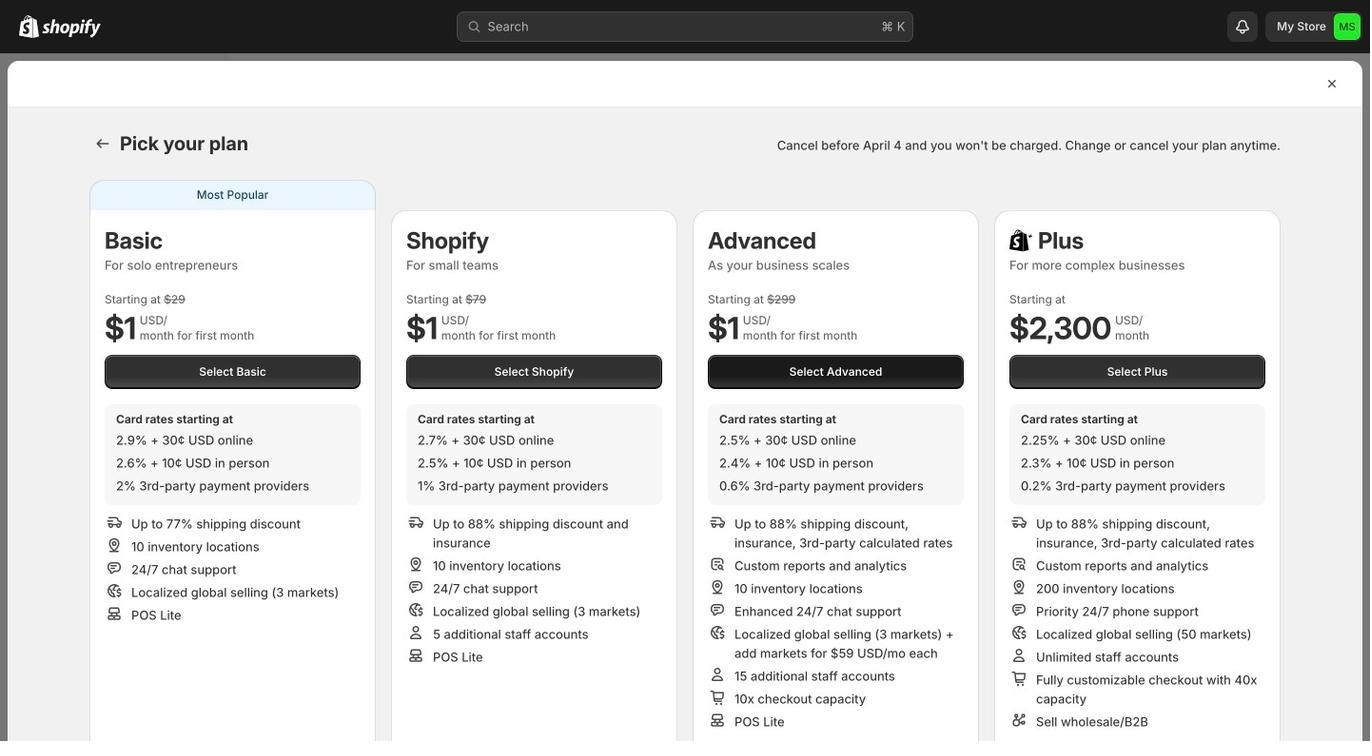 Task type: describe. For each thing, give the bounding box(es) containing it.
my store image
[[1334, 13, 1361, 40]]

shopify image
[[19, 15, 39, 38]]



Task type: locate. For each thing, give the bounding box(es) containing it.
shopify image
[[42, 19, 101, 38]]

settings dialog
[[8, 61, 1363, 741]]



Task type: vqa. For each thing, say whether or not it's contained in the screenshot.
tab list
no



